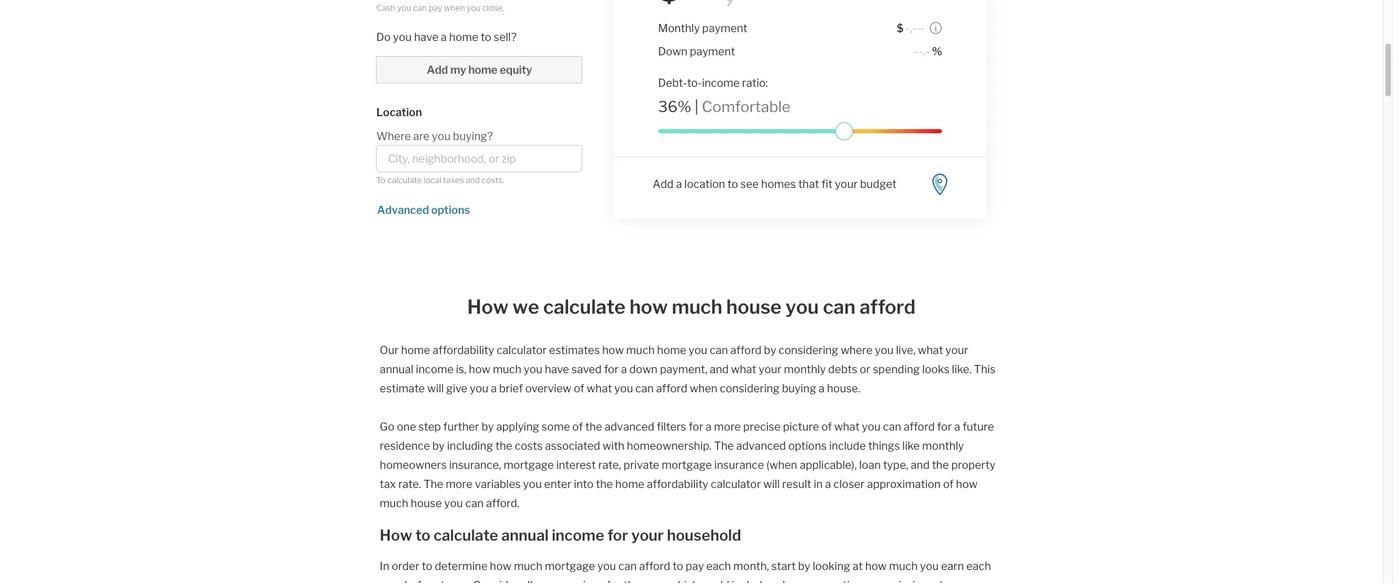 Task type: locate. For each thing, give the bounding box(es) containing it.
1 horizontal spatial pay
[[686, 560, 704, 573]]

0 horizontal spatial include
[[732, 579, 769, 583]]

down payment
[[658, 45, 736, 58]]

to left sell?
[[481, 31, 492, 44]]

1 horizontal spatial will
[[764, 478, 780, 491]]

0 vertical spatial pay
[[429, 2, 443, 13]]

add inside button
[[427, 64, 448, 77]]

1 horizontal spatial when
[[690, 382, 718, 395]]

1 vertical spatial how
[[380, 526, 412, 544]]

to left 'see'
[[728, 177, 739, 190]]

tax
[[380, 478, 396, 491]]

home right my
[[469, 64, 498, 77]]

much inside go one step further by applying some of the advanced filters for a more precise picture of what you can afford for a future residence by including the costs associated with homeownership. the advanced options include things like monthly homeowners insurance, mortgage interest rate, private mortgage insurance (when applicable), loan type, and the property tax rate. the more variables you enter into the home affordability calculator will result in a closer approximation of how much house you can afford.
[[380, 497, 409, 510]]

0 horizontal spatial each
[[707, 560, 731, 573]]

to
[[481, 31, 492, 44], [728, 177, 739, 190], [416, 526, 431, 544], [422, 560, 433, 573], [673, 560, 684, 573]]

0 horizontal spatial the
[[424, 478, 444, 491]]

how
[[630, 295, 668, 318], [603, 344, 624, 357], [469, 363, 491, 376], [957, 478, 978, 491], [490, 560, 512, 573], [866, 560, 887, 573]]

1 vertical spatial monthly
[[923, 439, 965, 452]]

36% | comfortable
[[658, 97, 791, 115]]

can
[[413, 2, 427, 13], [710, 344, 728, 357], [636, 382, 654, 395], [884, 420, 902, 433], [466, 497, 484, 510], [619, 560, 637, 573]]

each
[[707, 560, 731, 573], [967, 560, 992, 573]]

payment for monthly payment
[[703, 21, 748, 34]]

1 horizontal spatial more
[[714, 420, 741, 433]]

0 horizontal spatial add
[[427, 64, 448, 77]]

advanced
[[605, 420, 655, 433], [737, 439, 786, 452]]

0 vertical spatial how
[[468, 295, 509, 318]]

monthly up buying
[[784, 363, 826, 376]]

the down rate,
[[596, 478, 613, 491]]

which
[[669, 579, 700, 583]]

mortgage down homeownership.
[[662, 459, 712, 472]]

buying
[[782, 382, 817, 395]]

for inside our home affordability calculator estimates how much home you can afford by considering where you live, what your annual income is, how much you have saved for a down payment, and what your monthly debts or spending looks like. this estimate will give you a brief overview of what you can afford when considering buying a house.
[[604, 363, 619, 376]]

afford
[[731, 344, 762, 357], [656, 382, 688, 395], [904, 420, 935, 433], [639, 560, 671, 573]]

2 horizontal spatial income
[[702, 76, 740, 89]]

affordability down homeownership.
[[647, 478, 709, 491]]

and right taxes
[[466, 175, 480, 185]]

1 horizontal spatial monthly
[[923, 439, 965, 452]]

add my home equity
[[427, 64, 533, 77]]

0 horizontal spatial income
[[416, 363, 454, 376]]

more left precise
[[714, 420, 741, 433]]

what down house.
[[835, 420, 860, 433]]

include inside go one step further by applying some of the advanced filters for a more precise picture of what you can afford for a future residence by including the costs associated with homeownership. the advanced options include things like monthly homeowners insurance, mortgage interest rate, private mortgage insurance (when applicable), loan type, and the property tax rate. the more variables you enter into the home affordability calculator will result in a closer approximation of how much house you can afford.
[[830, 439, 866, 452]]

1 vertical spatial have
[[545, 363, 570, 376]]

home down 'private'
[[616, 478, 645, 491]]

None range field
[[658, 122, 943, 140]]

payment up down payment
[[703, 21, 748, 34]]

options down "picture"
[[789, 439, 827, 452]]

affordability inside go one step further by applying some of the advanced filters for a more precise picture of what you can afford for a future residence by including the costs associated with homeownership. the advanced options include things like monthly homeowners insurance, mortgage interest rate, private mortgage insurance (when applicable), loan type, and the property tax rate. the more variables you enter into the home affordability calculator will result in a closer approximation of how much house you can afford.
[[647, 478, 709, 491]]

payment for down payment
[[690, 45, 736, 58]]

0 horizontal spatial more
[[446, 478, 473, 491]]

advanced up with
[[605, 420, 655, 433]]

home inside go one step further by applying some of the advanced filters for a more precise picture of what you can afford for a future residence by including the costs associated with homeownership. the advanced options include things like monthly homeowners insurance, mortgage interest rate, private mortgage insurance (when applicable), loan type, and the property tax rate. the more variables you enter into the home affordability calculator will result in a closer approximation of how much house you can afford.
[[616, 478, 645, 491]]

much down tax
[[380, 497, 409, 510]]

could
[[702, 579, 730, 583]]

2 each from the left
[[967, 560, 992, 573]]

1 vertical spatial include
[[732, 579, 769, 583]]

when inside our home affordability calculator estimates how much home you can afford by considering where you live, what your annual income is, how much you have saved for a down payment, and what your monthly debts or spending looks like. this estimate will give you a brief overview of what you can afford when considering buying a house.
[[690, 382, 718, 395]]

the left 'year,' at left
[[624, 579, 641, 583]]

1 vertical spatial the
[[424, 478, 444, 491]]

0 horizontal spatial when
[[444, 2, 465, 13]]

filters
[[657, 420, 687, 433]]

of down saved
[[574, 382, 585, 395]]

1 vertical spatial will
[[764, 478, 780, 491]]

etc.
[[933, 579, 952, 583]]

house.
[[827, 382, 861, 395]]

1 vertical spatial affordability
[[647, 478, 709, 491]]

0 horizontal spatial pay
[[429, 2, 443, 13]]

income left is,
[[416, 363, 454, 376]]

commission,
[[867, 579, 931, 583]]

in order to determine how much mortgage you can afford to pay each month, start by looking at how much you earn each year before taxes. consider all your earnings for the year, which could include salary, wages, tips, commission, etc.
[[380, 560, 992, 583]]

our home affordability calculator estimates how much home you can afford by considering where you live, what your annual income is, how much you have saved for a down payment, and what your monthly debts or spending looks like. this estimate will give you a brief overview of what you can afford when considering buying a house.
[[380, 344, 996, 395]]

1 vertical spatial income
[[416, 363, 454, 376]]

including
[[447, 439, 493, 452]]

1 horizontal spatial add
[[653, 177, 674, 190]]

annual down the "afford." at the bottom of the page
[[502, 526, 549, 544]]

and right payment,
[[710, 363, 729, 376]]

further
[[444, 420, 479, 433]]

add left location
[[653, 177, 674, 190]]

1 horizontal spatial how
[[468, 295, 509, 318]]

0 vertical spatial will
[[428, 382, 444, 395]]

annual up estimate
[[380, 363, 414, 376]]

calculate up determine
[[434, 526, 498, 544]]

and down like
[[911, 459, 930, 472]]

add left my
[[427, 64, 448, 77]]

annual inside our home affordability calculator estimates how much home you can afford by considering where you live, what your annual income is, how much you have saved for a down payment, and what your monthly debts or spending looks like. this estimate will give you a brief overview of what you can afford when considering buying a house.
[[380, 363, 414, 376]]

0 horizontal spatial house
[[411, 497, 442, 510]]

the right rate.
[[424, 478, 444, 491]]

include inside the in order to determine how much mortgage you can afford to pay each month, start by looking at how much you earn each year before taxes. consider all your earnings for the year, which could include salary, wages, tips, commission, etc.
[[732, 579, 769, 583]]

what right payment,
[[731, 363, 757, 376]]

0 horizontal spatial monthly
[[784, 363, 826, 376]]

0 horizontal spatial will
[[428, 382, 444, 395]]

0 vertical spatial include
[[830, 439, 866, 452]]

1 vertical spatial more
[[446, 478, 473, 491]]

afford inside go one step further by applying some of the advanced filters for a more precise picture of what you can afford for a future residence by including the costs associated with homeownership. the advanced options include things like monthly homeowners insurance, mortgage interest rate, private mortgage insurance (when applicable), loan type, and the property tax rate. the more variables you enter into the home affordability calculator will result in a closer approximation of how much house you can afford.
[[904, 420, 935, 433]]

a down cash you can pay when you close.
[[441, 31, 447, 44]]

include up applicable),
[[830, 439, 866, 452]]

you up things
[[863, 420, 881, 433]]

0 vertical spatial more
[[714, 420, 741, 433]]

pay up do you have a home to sell?
[[429, 2, 443, 13]]

0 vertical spatial the
[[714, 439, 734, 452]]

add
[[427, 64, 448, 77], [653, 177, 674, 190]]

1 vertical spatial house
[[411, 497, 442, 510]]

will inside our home affordability calculator estimates how much home you can afford by considering where you live, what your annual income is, how much you have saved for a down payment, and what your monthly debts or spending looks like. this estimate will give you a brief overview of what you can afford when considering buying a house.
[[428, 382, 444, 395]]

how inside go one step further by applying some of the advanced filters for a more precise picture of what you can afford for a future residence by including the costs associated with homeownership. the advanced options include things like monthly homeowners insurance, mortgage interest rate, private mortgage insurance (when applicable), loan type, and the property tax rate. the more variables you enter into the home affordability calculator will result in a closer approximation of how much house you can afford.
[[957, 478, 978, 491]]

how for how we calculate how much house you can afford
[[468, 295, 509, 318]]

property
[[952, 459, 996, 472]]

some
[[542, 420, 570, 433]]

in
[[380, 560, 390, 573]]

monthly
[[784, 363, 826, 376], [923, 439, 965, 452]]

affordability up is,
[[433, 344, 495, 357]]

how up down
[[630, 295, 668, 318]]

1 vertical spatial add
[[653, 177, 674, 190]]

have down cash you can pay when you close.
[[414, 31, 439, 44]]

the
[[586, 420, 603, 433], [496, 439, 513, 452], [933, 459, 950, 472], [596, 478, 613, 491], [624, 579, 641, 583]]

you right the give on the bottom left of the page
[[470, 382, 489, 395]]

.-
[[923, 45, 930, 58]]

of
[[574, 382, 585, 395], [573, 420, 583, 433], [822, 420, 832, 433], [944, 478, 954, 491]]

you right cash
[[398, 2, 412, 13]]

1 vertical spatial calculate
[[544, 295, 626, 318]]

a
[[441, 31, 447, 44], [676, 177, 682, 190], [621, 363, 627, 376], [491, 382, 497, 395], [819, 382, 825, 395], [706, 420, 712, 433], [955, 420, 961, 433], [826, 478, 832, 491]]

you
[[398, 2, 412, 13], [467, 2, 481, 13], [393, 31, 412, 44], [432, 130, 451, 143], [689, 344, 708, 357], [875, 344, 894, 357], [524, 363, 543, 376], [470, 382, 489, 395], [615, 382, 633, 395], [863, 420, 881, 433], [523, 478, 542, 491], [445, 497, 463, 510], [598, 560, 616, 573], [921, 560, 939, 573]]

you left enter
[[523, 478, 542, 491]]

0 horizontal spatial advanced
[[605, 420, 655, 433]]

include for salary,
[[732, 579, 769, 583]]

income
[[702, 76, 740, 89], [416, 363, 454, 376], [552, 526, 605, 544]]

affordability
[[433, 344, 495, 357], [647, 478, 709, 491]]

1 horizontal spatial annual
[[502, 526, 549, 544]]

determine
[[435, 560, 488, 573]]

residence
[[380, 439, 430, 452]]

you down insurance,
[[445, 497, 463, 510]]

0 horizontal spatial annual
[[380, 363, 414, 376]]

1 vertical spatial payment
[[690, 45, 736, 58]]

calculator up "brief"
[[497, 344, 547, 357]]

income up earnings
[[552, 526, 605, 544]]

saved
[[572, 363, 602, 376]]

0 horizontal spatial affordability
[[433, 344, 495, 357]]

you up payment,
[[689, 344, 708, 357]]

1 horizontal spatial each
[[967, 560, 992, 573]]

0 vertical spatial and
[[466, 175, 480, 185]]

ratio:
[[743, 76, 768, 89]]

0 horizontal spatial have
[[414, 31, 439, 44]]

0 vertical spatial considering
[[779, 344, 839, 357]]

calculate right to
[[388, 175, 422, 185]]

1 horizontal spatial and
[[710, 363, 729, 376]]

1 vertical spatial calculator
[[711, 478, 761, 491]]

calculate for how to calculate annual income for your household
[[434, 526, 498, 544]]

include down month,
[[732, 579, 769, 583]]

0 horizontal spatial calculator
[[497, 344, 547, 357]]

when down payment,
[[690, 382, 718, 395]]

0 vertical spatial advanced
[[605, 420, 655, 433]]

0 vertical spatial add
[[427, 64, 448, 77]]

-
[[906, 21, 911, 34], [917, 21, 921, 34], [921, 21, 926, 34], [915, 45, 919, 58], [919, 45, 923, 58]]

for
[[604, 363, 619, 376], [689, 420, 704, 433], [938, 420, 952, 433], [608, 526, 629, 544], [607, 579, 622, 583]]

sell?
[[494, 31, 517, 44]]

by inside the in order to determine how much mortgage you can afford to pay each month, start by looking at how much you earn each year before taxes. consider all your earnings for the year, which could include salary, wages, tips, commission, etc.
[[799, 560, 811, 573]]

how left the we
[[468, 295, 509, 318]]

how up consider
[[490, 560, 512, 573]]

when up do you have a home to sell?
[[444, 2, 465, 13]]

1 horizontal spatial calculator
[[711, 478, 761, 491]]

2 vertical spatial and
[[911, 459, 930, 472]]

1 vertical spatial advanced
[[737, 439, 786, 452]]

earn
[[942, 560, 965, 573]]

0 horizontal spatial options
[[431, 203, 470, 216]]

calculate
[[388, 175, 422, 185], [544, 295, 626, 318], [434, 526, 498, 544]]

1 horizontal spatial options
[[789, 439, 827, 452]]

options
[[431, 203, 470, 216], [789, 439, 827, 452]]

0 vertical spatial annual
[[380, 363, 414, 376]]

your right all
[[535, 579, 558, 583]]

have
[[414, 31, 439, 44], [545, 363, 570, 376]]

will left the give on the bottom left of the page
[[428, 382, 444, 395]]

income inside our home affordability calculator estimates how much home you can afford by considering where you live, what your annual income is, how much you have saved for a down payment, and what your monthly debts or spending looks like. this estimate will give you a brief overview of what you can afford when considering buying a house.
[[416, 363, 454, 376]]

close.
[[483, 2, 505, 13]]

monthly inside go one step further by applying some of the advanced filters for a more precise picture of what you can afford for a future residence by including the costs associated with homeownership. the advanced options include things like monthly homeowners insurance, mortgage interest rate, private mortgage insurance (when applicable), loan type, and the property tax rate. the more variables you enter into the home affordability calculator will result in a closer approximation of how much house you can afford.
[[923, 439, 965, 452]]

pay inside the in order to determine how much mortgage you can afford to pay each month, start by looking at how much you earn each year before taxes. consider all your earnings for the year, which could include salary, wages, tips, commission, etc.
[[686, 560, 704, 573]]

0 horizontal spatial and
[[466, 175, 480, 185]]

and inside our home affordability calculator estimates how much home you can afford by considering where you live, what your annual income is, how much you have saved for a down payment, and what your monthly debts or spending looks like. this estimate will give you a brief overview of what you can afford when considering buying a house.
[[710, 363, 729, 376]]

how right is,
[[469, 363, 491, 376]]

1 each from the left
[[707, 560, 731, 573]]

have up overview
[[545, 363, 570, 376]]

income up the 36% | comfortable
[[702, 76, 740, 89]]

0 vertical spatial options
[[431, 203, 470, 216]]

each right earn
[[967, 560, 992, 573]]

or
[[860, 363, 871, 376]]

do
[[376, 31, 391, 44]]

each up could
[[707, 560, 731, 573]]

monthly right like
[[923, 439, 965, 452]]

house
[[727, 295, 782, 318], [411, 497, 442, 510]]

a right filters
[[706, 420, 712, 433]]

considering up debts
[[779, 344, 839, 357]]

2 horizontal spatial calculate
[[544, 295, 626, 318]]

the down applying
[[496, 439, 513, 452]]

1 vertical spatial and
[[710, 363, 729, 376]]

advanced options button
[[376, 203, 471, 216]]

home up payment,
[[658, 344, 687, 357]]

how up order
[[380, 526, 412, 544]]

considering
[[779, 344, 839, 357], [720, 382, 780, 395]]

looks
[[923, 363, 950, 376]]

1 horizontal spatial have
[[545, 363, 570, 376]]

consider
[[473, 579, 519, 583]]

1 horizontal spatial advanced
[[737, 439, 786, 452]]

1 horizontal spatial calculate
[[434, 526, 498, 544]]

add for add a location to see homes that fit your budget
[[653, 177, 674, 190]]

earnings
[[561, 579, 605, 583]]

1 vertical spatial pay
[[686, 560, 704, 573]]

the up insurance
[[714, 439, 734, 452]]

2 horizontal spatial and
[[911, 459, 930, 472]]

calculate up estimates
[[544, 295, 626, 318]]

0 vertical spatial payment
[[703, 21, 748, 34]]

see
[[741, 177, 759, 190]]

options down taxes
[[431, 203, 470, 216]]

1 horizontal spatial the
[[714, 439, 734, 452]]

home
[[449, 31, 479, 44], [469, 64, 498, 77], [401, 344, 430, 357], [658, 344, 687, 357], [616, 478, 645, 491]]

will
[[428, 382, 444, 395], [764, 478, 780, 491]]

much
[[672, 295, 723, 318], [627, 344, 655, 357], [493, 363, 522, 376], [380, 497, 409, 510], [514, 560, 543, 573], [890, 560, 918, 573]]

closer
[[834, 478, 865, 491]]

2 vertical spatial income
[[552, 526, 605, 544]]

more down insurance,
[[446, 478, 473, 491]]

0 vertical spatial calculate
[[388, 175, 422, 185]]

your inside the in order to determine how much mortgage you can afford to pay each month, start by looking at how much you earn each year before taxes. consider all your earnings for the year, which could include salary, wages, tips, commission, etc.
[[535, 579, 558, 583]]

1 horizontal spatial affordability
[[647, 478, 709, 491]]

0 vertical spatial income
[[702, 76, 740, 89]]

go one step further by applying some of the advanced filters for a more precise picture of what you can afford for a future residence by including the costs associated with homeownership. the advanced options include things like monthly homeowners insurance, mortgage interest rate, private mortgage insurance (when applicable), loan type, and the property tax rate. the more variables you enter into the home affordability calculator will result in a closer approximation of how much house you can afford.
[[380, 420, 996, 510]]

overview
[[526, 382, 572, 395]]

more
[[714, 420, 741, 433], [446, 478, 473, 491]]

0 vertical spatial calculator
[[497, 344, 547, 357]]

0 vertical spatial affordability
[[433, 344, 495, 357]]

1 horizontal spatial house
[[727, 295, 782, 318]]

your up the like.
[[946, 344, 969, 357]]

,-
[[911, 21, 917, 34]]

0 horizontal spatial how
[[380, 526, 412, 544]]

how down property
[[957, 478, 978, 491]]

mortgage up earnings
[[545, 560, 595, 573]]

tips,
[[843, 579, 865, 583]]

0 vertical spatial monthly
[[784, 363, 826, 376]]

1 vertical spatial options
[[789, 439, 827, 452]]

1 vertical spatial when
[[690, 382, 718, 395]]

will down (when at the right bottom of the page
[[764, 478, 780, 491]]

2 vertical spatial calculate
[[434, 526, 498, 544]]

1 horizontal spatial include
[[830, 439, 866, 452]]



Task type: describe. For each thing, give the bounding box(es) containing it.
to up order
[[416, 526, 431, 544]]

of right "picture"
[[822, 420, 832, 433]]

variables
[[475, 478, 521, 491]]

you left live,
[[875, 344, 894, 357]]

much up all
[[514, 560, 543, 573]]

you up etc.
[[921, 560, 939, 573]]

year,
[[643, 579, 667, 583]]

estimates
[[549, 344, 600, 357]]

0 vertical spatial when
[[444, 2, 465, 13]]

cash you can pay when you close.
[[376, 2, 505, 13]]

give
[[446, 382, 468, 395]]

precise
[[744, 420, 781, 433]]

how right the at
[[866, 560, 887, 573]]

things
[[869, 439, 901, 452]]

|
[[695, 97, 699, 115]]

into
[[574, 478, 594, 491]]

is,
[[456, 363, 467, 376]]

that
[[799, 177, 820, 190]]

buying?
[[453, 130, 493, 143]]

home inside button
[[469, 64, 498, 77]]

approximation
[[868, 478, 941, 491]]

monthly inside our home affordability calculator estimates how much home you can afford by considering where you live, what your annual income is, how much you have saved for a down payment, and what your monthly debts or spending looks like. this estimate will give you a brief overview of what you can afford when considering buying a house.
[[784, 363, 826, 376]]

taxes
[[443, 175, 464, 185]]

add my home equity button
[[376, 56, 583, 83]]

to calculate local taxes and costs.
[[376, 175, 505, 185]]

estimate
[[380, 382, 425, 395]]

the left property
[[933, 459, 950, 472]]

add for add my home equity
[[427, 64, 448, 77]]

and inside go one step further by applying some of the advanced filters for a more precise picture of what you can afford for a future residence by including the costs associated with homeownership. the advanced options include things like monthly homeowners insurance, mortgage interest rate, private mortgage insurance (when applicable), loan type, and the property tax rate. the more variables you enter into the home affordability calculator will result in a closer approximation of how much house you can afford.
[[911, 459, 930, 472]]

the up "associated"
[[586, 420, 603, 433]]

rate,
[[599, 459, 622, 472]]

how for how to calculate annual income for your household
[[380, 526, 412, 544]]

of inside our home affordability calculator estimates how much home you can afford by considering where you live, what your annual income is, how much you have saved for a down payment, and what your monthly debts or spending looks like. this estimate will give you a brief overview of what you can afford when considering buying a house.
[[574, 382, 585, 395]]

calculator inside our home affordability calculator estimates how much home you can afford by considering where you live, what your annual income is, how much you have saved for a down payment, and what your monthly debts or spending looks like. this estimate will give you a brief overview of what you can afford when considering buying a house.
[[497, 344, 547, 357]]

what down saved
[[587, 382, 612, 395]]

36%
[[658, 97, 692, 115]]

0 vertical spatial have
[[414, 31, 439, 44]]

calculator inside go one step further by applying some of the advanced filters for a more precise picture of what you can afford for a future residence by including the costs associated with homeownership. the advanced options include things like monthly homeowners insurance, mortgage interest rate, private mortgage insurance (when applicable), loan type, and the property tax rate. the more variables you enter into the home affordability calculator will result in a closer approximation of how much house you can afford.
[[711, 478, 761, 491]]

all
[[522, 579, 533, 583]]

picture
[[783, 420, 820, 433]]

our
[[380, 344, 399, 357]]

a right in
[[826, 478, 832, 491]]

by inside our home affordability calculator estimates how much home you can afford by considering where you live, what your annual income is, how much you have saved for a down payment, and what your monthly debts or spending looks like. this estimate will give you a brief overview of what you can afford when considering buying a house.
[[764, 344, 777, 357]]

house inside go one step further by applying some of the advanced filters for a more precise picture of what you can afford for a future residence by including the costs associated with homeownership. the advanced options include things like monthly homeowners insurance, mortgage interest rate, private mortgage insurance (when applicable), loan type, and the property tax rate. the more variables you enter into the home affordability calculator will result in a closer approximation of how much house you can afford.
[[411, 497, 442, 510]]

at
[[853, 560, 863, 573]]

to up which in the bottom of the page
[[673, 560, 684, 573]]

homes
[[762, 177, 796, 190]]

include for things
[[830, 439, 866, 452]]

--.- %
[[915, 45, 943, 58]]

costs
[[515, 439, 543, 452]]

enter
[[545, 478, 572, 491]]

monthly payment
[[658, 21, 748, 34]]

interest
[[557, 459, 596, 472]]

of down property
[[944, 478, 954, 491]]

go
[[380, 420, 395, 433]]

down
[[658, 45, 688, 58]]

debt-to-income ratio:
[[658, 76, 768, 89]]

what up looks
[[918, 344, 944, 357]]

much up our home affordability calculator estimates how much home you can afford by considering where you live, what your annual income is, how much you have saved for a down payment, and what your monthly debts or spending looks like. this estimate will give you a brief overview of what you can afford when considering buying a house.
[[672, 295, 723, 318]]

mortgage down costs
[[504, 459, 554, 472]]

associated
[[545, 439, 601, 452]]

private
[[624, 459, 660, 472]]

of up "associated"
[[573, 420, 583, 433]]

home right 'our'
[[401, 344, 430, 357]]

afford.
[[486, 497, 520, 510]]

looking
[[813, 560, 851, 573]]

can inside the in order to determine how much mortgage you can afford to pay each month, start by looking at how much you earn each year before taxes. consider all your earnings for the year, which could include salary, wages, tips, commission, etc.
[[619, 560, 637, 573]]

month,
[[734, 560, 770, 573]]

for inside the in order to determine how much mortgage you can afford to pay each month, start by looking at how much you earn each year before taxes. consider all your earnings for the year, which could include salary, wages, tips, commission, etc.
[[607, 579, 622, 583]]

step
[[419, 420, 441, 433]]

like.
[[952, 363, 972, 376]]

you can afford
[[786, 295, 916, 318]]

this
[[975, 363, 996, 376]]

a left house.
[[819, 382, 825, 395]]

in
[[814, 478, 823, 491]]

you down down
[[615, 382, 633, 395]]

insurance,
[[449, 459, 502, 472]]

you up overview
[[524, 363, 543, 376]]

rate.
[[399, 478, 421, 491]]

future
[[963, 420, 995, 433]]

you right do
[[393, 31, 412, 44]]

will inside go one step further by applying some of the advanced filters for a more precise picture of what you can afford for a future residence by including the costs associated with homeownership. the advanced options include things like monthly homeowners insurance, mortgage interest rate, private mortgage insurance (when applicable), loan type, and the property tax rate. the more variables you enter into the home affordability calculator will result in a closer approximation of how much house you can afford.
[[764, 478, 780, 491]]

what inside go one step further by applying some of the advanced filters for a more precise picture of what you can afford for a future residence by including the costs associated with homeownership. the advanced options include things like monthly homeowners insurance, mortgage interest rate, private mortgage insurance (when applicable), loan type, and the property tax rate. the more variables you enter into the home affordability calculator will result in a closer approximation of how much house you can afford.
[[835, 420, 860, 433]]

City, neighborhood, or zip search field
[[376, 145, 583, 172]]

local
[[424, 175, 442, 185]]

have inside our home affordability calculator estimates how much home you can afford by considering where you live, what your annual income is, how much you have saved for a down payment, and what your monthly debts or spending looks like. this estimate will give you a brief overview of what you can afford when considering buying a house.
[[545, 363, 570, 376]]

mortgage inside the in order to determine how much mortgage you can afford to pay each month, start by looking at how much you earn each year before taxes. consider all your earnings for the year, which could include salary, wages, tips, commission, etc.
[[545, 560, 595, 573]]

live,
[[897, 344, 916, 357]]

costs.
[[482, 175, 505, 185]]

we
[[513, 295, 540, 318]]

my
[[451, 64, 466, 77]]

to
[[376, 175, 386, 185]]

much up "commission,"
[[890, 560, 918, 573]]

your up precise
[[759, 363, 782, 376]]

0 vertical spatial house
[[727, 295, 782, 318]]

you left close.
[[467, 2, 481, 13]]

monthly
[[658, 21, 700, 34]]

location
[[685, 177, 726, 190]]

household
[[667, 526, 742, 544]]

affordability inside our home affordability calculator estimates how much home you can afford by considering where you live, what your annual income is, how much you have saved for a down payment, and what your monthly debts or spending looks like. this estimate will give you a brief overview of what you can afford when considering buying a house.
[[433, 344, 495, 357]]

add a location to see homes that fit your budget
[[653, 177, 897, 190]]

spending
[[873, 363, 920, 376]]

home up my
[[449, 31, 479, 44]]

you up earnings
[[598, 560, 616, 573]]

you right are
[[432, 130, 451, 143]]

1 horizontal spatial income
[[552, 526, 605, 544]]

how to calculate annual income for your household
[[380, 526, 742, 544]]

salary,
[[771, 579, 803, 583]]

options inside go one step further by applying some of the advanced filters for a more precise picture of what you can afford for a future residence by including the costs associated with homeownership. the advanced options include things like monthly homeowners insurance, mortgage interest rate, private mortgage insurance (when applicable), loan type, and the property tax rate. the more variables you enter into the home affordability calculator will result in a closer approximation of how much house you can afford.
[[789, 439, 827, 452]]

much up "brief"
[[493, 363, 522, 376]]

result
[[783, 478, 812, 491]]

advanced
[[377, 203, 429, 216]]

the inside the in order to determine how much mortgage you can afford to pay each month, start by looking at how much you earn each year before taxes. consider all your earnings for the year, which could include salary, wages, tips, commission, etc.
[[624, 579, 641, 583]]

map push pin image
[[933, 173, 948, 195]]

much up down
[[627, 344, 655, 357]]

advanced options
[[377, 203, 470, 216]]

1 vertical spatial considering
[[720, 382, 780, 395]]

payment,
[[660, 363, 708, 376]]

with
[[603, 439, 625, 452]]

order
[[392, 560, 420, 573]]

equity
[[500, 64, 533, 77]]

start
[[772, 560, 796, 573]]

location
[[376, 106, 422, 119]]

where
[[841, 344, 873, 357]]

like
[[903, 439, 920, 452]]

0 horizontal spatial calculate
[[388, 175, 422, 185]]

applicable),
[[800, 459, 857, 472]]

one
[[397, 420, 416, 433]]

insurance
[[715, 459, 765, 472]]

how we calculate how much house you can afford
[[468, 295, 916, 318]]

your up 'year,' at left
[[632, 526, 664, 544]]

where
[[376, 130, 411, 143]]

loan
[[860, 459, 881, 472]]

down
[[630, 363, 658, 376]]

afford inside the in order to determine how much mortgage you can afford to pay each month, start by looking at how much you earn each year before taxes. consider all your earnings for the year, which could include salary, wages, tips, commission, etc.
[[639, 560, 671, 573]]

comfortable
[[702, 97, 791, 115]]

$
[[897, 21, 904, 34]]

%
[[933, 45, 943, 58]]

how right estimates
[[603, 344, 624, 357]]

your right fit
[[835, 177, 858, 190]]

a left future
[[955, 420, 961, 433]]

a left "brief"
[[491, 382, 497, 395]]

a left location
[[676, 177, 682, 190]]

taxes.
[[441, 579, 471, 583]]

calculate for how we calculate how much house you can afford
[[544, 295, 626, 318]]

(when
[[767, 459, 798, 472]]

1 vertical spatial annual
[[502, 526, 549, 544]]

to up before
[[422, 560, 433, 573]]

a left down
[[621, 363, 627, 376]]



Task type: vqa. For each thing, say whether or not it's contained in the screenshot.
63,
no



